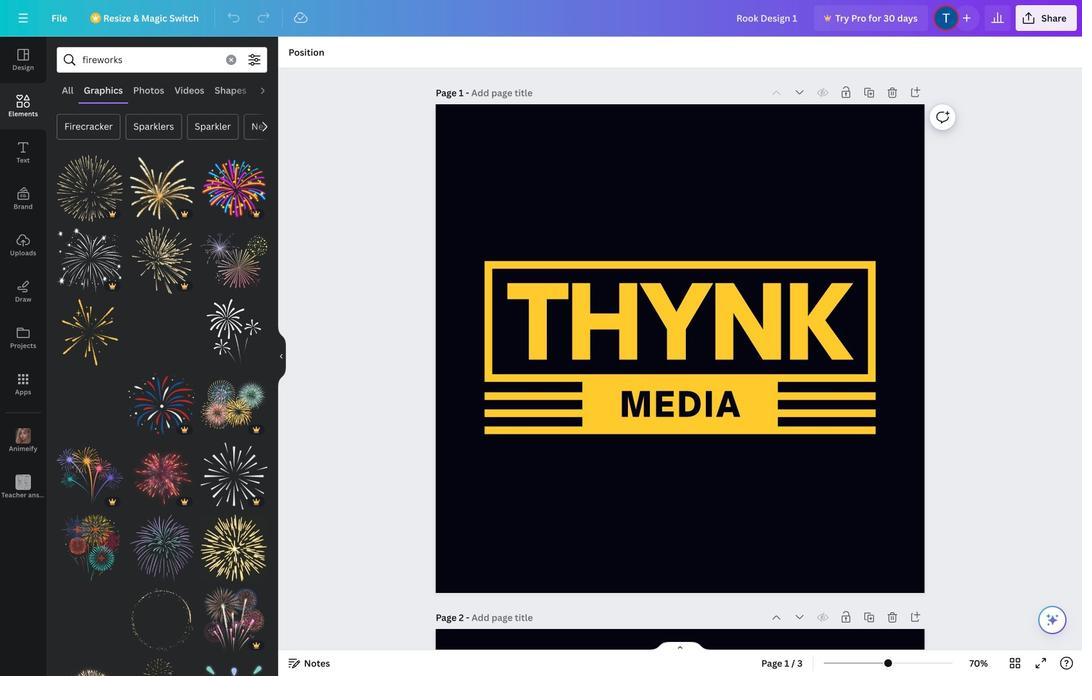 Task type: vqa. For each thing, say whether or not it's contained in the screenshot.
Firework Explosion Watercolor image
yes



Task type: describe. For each thing, give the bounding box(es) containing it.
1 vertical spatial firework explosion illustration image
[[129, 227, 195, 294]]

main menu bar
[[0, 0, 1082, 37]]

0 horizontal spatial firework explosion illustration image
[[57, 155, 123, 222]]

firework - new year element image
[[57, 443, 123, 510]]

textured monoline new year fireworks & frame firework image
[[57, 299, 123, 366]]

0 vertical spatial page title text field
[[471, 86, 534, 99]]

0 vertical spatial fireworks image
[[57, 227, 123, 294]]

red firework explosion watercolor image
[[129, 443, 195, 510]]

burst contour fireworks firecracker explosion pattern image
[[201, 443, 267, 510]]

hide image
[[278, 326, 286, 387]]

gradient firework image
[[129, 515, 195, 582]]

neon fireworks image
[[201, 155, 267, 222]]

subtle handdrawn ganesh chaturthi firework explosion image
[[201, 515, 267, 582]]

side panel tab list
[[0, 37, 46, 511]]



Task type: locate. For each thing, give the bounding box(es) containing it.
firework explosion illustration image
[[57, 155, 123, 222], [129, 227, 195, 294]]

watercolor fireworks explosion image
[[129, 155, 195, 222]]

1 horizontal spatial firework explosion illustration image
[[129, 227, 195, 294]]

group
[[57, 148, 123, 222], [129, 148, 195, 222], [201, 148, 267, 222], [57, 219, 123, 294], [129, 219, 195, 294], [201, 219, 267, 294], [201, 299, 267, 366], [129, 371, 195, 438], [201, 371, 267, 438], [57, 443, 123, 510], [129, 443, 195, 510], [201, 443, 267, 510], [57, 587, 123, 654], [129, 587, 195, 654], [201, 587, 267, 654], [201, 651, 267, 676], [57, 659, 123, 676], [129, 659, 195, 676]]

Search elements search field
[[82, 48, 218, 72]]

0 horizontal spatial fireworks image
[[57, 227, 123, 294]]

1 vertical spatial page title text field
[[472, 611, 534, 624]]

Page title text field
[[471, 86, 534, 99], [472, 611, 534, 624]]

fireworks realistic isolated image
[[201, 587, 267, 654]]

1 vertical spatial fireworks image
[[201, 371, 267, 438]]

show pages image
[[649, 642, 711, 652]]

detailed storybook indian festival fireworks image
[[57, 515, 123, 582]]

glowing gradient nye various hand drawn group firework image
[[201, 227, 267, 294]]

Design title text field
[[726, 5, 809, 31]]

canva assistant image
[[1045, 613, 1060, 628]]

1 horizontal spatial fireworks image
[[201, 371, 267, 438]]

firework image
[[129, 659, 195, 676]]

firework explosion watercolor image
[[57, 659, 123, 676]]

4th of july firework image
[[129, 371, 195, 438]]

0 vertical spatial firework explosion illustration image
[[57, 155, 123, 222]]

fireworks image
[[57, 227, 123, 294], [201, 371, 267, 438]]



